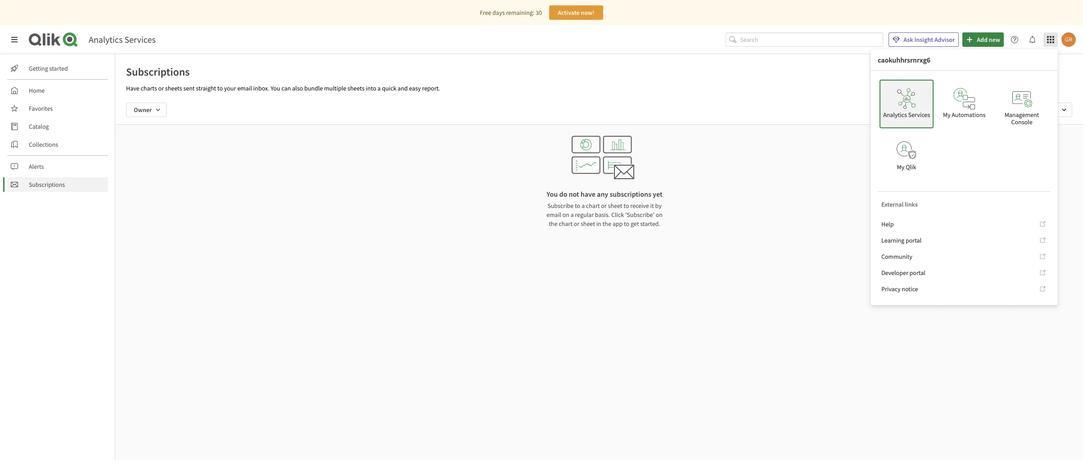 Task type: describe. For each thing, give the bounding box(es) containing it.
notice
[[902, 285, 919, 293]]

ask insight advisor button
[[889, 32, 960, 47]]

not
[[569, 190, 580, 199]]

catalog link
[[7, 119, 108, 134]]

favorites link
[[7, 101, 108, 116]]

30
[[536, 9, 542, 17]]

regular
[[575, 211, 594, 219]]

to up regular
[[575, 202, 581, 210]]

home link
[[7, 83, 108, 98]]

activate now!
[[558, 9, 595, 17]]

to down subscriptions
[[624, 202, 629, 210]]

subscriptions link
[[7, 177, 108, 192]]

qlik
[[906, 163, 917, 171]]

multiple
[[324, 84, 347, 92]]

external links
[[882, 200, 918, 209]]

home
[[29, 86, 45, 95]]

days
[[493, 9, 505, 17]]

to left the get
[[624, 220, 630, 228]]

have charts or sheets sent straight to your email inbox. you can also bundle multiple sheets into a quick and easy report.
[[126, 84, 440, 92]]

getting started
[[29, 64, 68, 73]]

basis.
[[595, 211, 610, 219]]

collections link
[[7, 137, 108, 152]]

click
[[612, 211, 624, 219]]

0 horizontal spatial sheet
[[581, 220, 595, 228]]

close sidebar menu image
[[11, 36, 18, 43]]

my for my automations
[[944, 111, 951, 119]]

management console button
[[996, 80, 1050, 128]]

my qlik button
[[880, 132, 934, 181]]

automations
[[952, 111, 986, 119]]

subscriptions inside "link"
[[29, 181, 65, 189]]

activate now! link
[[550, 5, 604, 20]]

free
[[480, 9, 492, 17]]

analytics services element
[[89, 34, 156, 45]]

2 vertical spatial or
[[574, 220, 580, 228]]

developer portal
[[882, 269, 926, 277]]

receive
[[631, 202, 649, 210]]

0 horizontal spatial or
[[158, 84, 164, 92]]

2 the from the left
[[603, 220, 612, 228]]

bundle
[[304, 84, 323, 92]]

0 vertical spatial analytics
[[89, 34, 123, 45]]

1 the from the left
[[549, 220, 558, 228]]

1 on from the left
[[563, 211, 570, 219]]

filters region
[[115, 95, 1084, 124]]

learning
[[882, 236, 905, 245]]

2 vertical spatial a
[[571, 211, 574, 219]]

also
[[292, 84, 303, 92]]

2 on from the left
[[656, 211, 663, 219]]

learning portal
[[882, 236, 922, 245]]

any
[[597, 190, 609, 199]]

started.
[[641, 220, 661, 228]]

report.
[[422, 84, 440, 92]]

have
[[581, 190, 596, 199]]

it
[[651, 202, 654, 210]]

favorites
[[29, 105, 53, 113]]

my automations
[[944, 111, 986, 119]]

getting started link
[[7, 61, 108, 76]]

alerts
[[29, 163, 44, 171]]

collections
[[29, 141, 58, 149]]

1 vertical spatial or
[[601, 202, 607, 210]]

navigation pane element
[[0, 58, 115, 196]]

do
[[560, 190, 568, 199]]

privacy
[[882, 285, 901, 293]]

0 vertical spatial analytics services
[[89, 34, 156, 45]]

email inside you do not have any subscriptions yet subscribe to a chart or sheet to receive it by email on a regular basis. click 'subscribe' on the chart or sheet in the app to get started.
[[547, 211, 562, 219]]

my qlik
[[898, 163, 917, 171]]

help
[[882, 220, 894, 228]]

started
[[49, 64, 68, 73]]

searchbar element
[[726, 32, 884, 47]]

can
[[282, 84, 291, 92]]

inbox.
[[253, 84, 270, 92]]

management
[[1005, 111, 1040, 119]]

analytics inside button
[[884, 111, 908, 119]]

portal for developer portal
[[910, 269, 926, 277]]

analytics services button
[[880, 80, 934, 128]]



Task type: locate. For each thing, give the bounding box(es) containing it.
services
[[125, 34, 156, 45], [909, 111, 931, 119]]

my for my qlik
[[898, 163, 905, 171]]

easy
[[409, 84, 421, 92]]

2 horizontal spatial or
[[601, 202, 607, 210]]

0 vertical spatial subscriptions
[[126, 65, 190, 79]]

1 horizontal spatial my
[[944, 111, 951, 119]]

sheets left into
[[348, 84, 365, 92]]

quick
[[382, 84, 397, 92]]

'subscribe'
[[626, 211, 655, 219]]

1 horizontal spatial subscriptions
[[126, 65, 190, 79]]

links
[[906, 200, 918, 209]]

now!
[[581, 9, 595, 17]]

1 vertical spatial analytics services
[[884, 111, 931, 119]]

chart down subscribe
[[559, 220, 573, 228]]

my inside button
[[944, 111, 951, 119]]

activate
[[558, 9, 580, 17]]

privacy notice
[[882, 285, 919, 293]]

the right in
[[603, 220, 612, 228]]

Search text field
[[741, 32, 884, 47]]

analytics
[[89, 34, 123, 45], [884, 111, 908, 119]]

email right your on the left
[[237, 84, 252, 92]]

1 horizontal spatial sheet
[[608, 202, 623, 210]]

advisor
[[935, 36, 956, 44]]

management console
[[1005, 111, 1040, 126]]

1 vertical spatial you
[[547, 190, 558, 199]]

you left can
[[271, 84, 280, 92]]

1 vertical spatial email
[[547, 211, 562, 219]]

1 vertical spatial analytics
[[884, 111, 908, 119]]

0 horizontal spatial subscriptions
[[29, 181, 65, 189]]

to
[[218, 84, 223, 92], [575, 202, 581, 210], [624, 202, 629, 210], [624, 220, 630, 228]]

0 vertical spatial services
[[125, 34, 156, 45]]

1 horizontal spatial the
[[603, 220, 612, 228]]

2 sheets from the left
[[348, 84, 365, 92]]

my left qlik
[[898, 163, 905, 171]]

developer
[[882, 269, 909, 277]]

the down subscribe
[[549, 220, 558, 228]]

a right into
[[378, 84, 381, 92]]

community link
[[878, 250, 1051, 264]]

0 vertical spatial a
[[378, 84, 381, 92]]

last sent image
[[1029, 103, 1073, 117]]

0 vertical spatial you
[[271, 84, 280, 92]]

external
[[882, 200, 904, 209]]

subscribe
[[548, 202, 574, 210]]

0 horizontal spatial analytics
[[89, 34, 123, 45]]

on
[[563, 211, 570, 219], [656, 211, 663, 219]]

sheet up click
[[608, 202, 623, 210]]

1 horizontal spatial services
[[909, 111, 931, 119]]

my automations button
[[938, 80, 992, 128]]

in
[[597, 220, 602, 228]]

get
[[631, 220, 639, 228]]

0 horizontal spatial on
[[563, 211, 570, 219]]

0 vertical spatial or
[[158, 84, 164, 92]]

1 horizontal spatial sheets
[[348, 84, 365, 92]]

or down regular
[[574, 220, 580, 228]]

1 horizontal spatial email
[[547, 211, 562, 219]]

0 vertical spatial portal
[[906, 236, 922, 245]]

subscriptions
[[126, 65, 190, 79], [29, 181, 65, 189]]

and
[[398, 84, 408, 92]]

0 horizontal spatial the
[[549, 220, 558, 228]]

portal
[[906, 236, 922, 245], [910, 269, 926, 277]]

or
[[158, 84, 164, 92], [601, 202, 607, 210], [574, 220, 580, 228]]

0 horizontal spatial a
[[378, 84, 381, 92]]

app
[[613, 220, 623, 228]]

the
[[549, 220, 558, 228], [603, 220, 612, 228]]

my inside button
[[898, 163, 905, 171]]

developer portal link
[[878, 266, 1051, 280]]

1 horizontal spatial you
[[547, 190, 558, 199]]

your
[[224, 84, 236, 92]]

a
[[378, 84, 381, 92], [582, 202, 585, 210], [571, 211, 574, 219]]

alerts link
[[7, 159, 108, 174]]

console
[[1012, 118, 1033, 126]]

sheets
[[165, 84, 182, 92], [348, 84, 365, 92]]

catalog
[[29, 123, 49, 131]]

2 horizontal spatial a
[[582, 202, 585, 210]]

chart up regular
[[586, 202, 600, 210]]

sheets left sent at the top
[[165, 84, 182, 92]]

subscriptions down alerts
[[29, 181, 65, 189]]

1 horizontal spatial on
[[656, 211, 663, 219]]

my left automations
[[944, 111, 951, 119]]

into
[[366, 84, 376, 92]]

ask insight advisor
[[904, 36, 956, 44]]

chart
[[586, 202, 600, 210], [559, 220, 573, 228]]

0 vertical spatial email
[[237, 84, 252, 92]]

straight
[[196, 84, 216, 92]]

learning portal link
[[878, 233, 1051, 248]]

1 vertical spatial subscriptions
[[29, 181, 65, 189]]

0 vertical spatial chart
[[586, 202, 600, 210]]

0 horizontal spatial you
[[271, 84, 280, 92]]

1 sheets from the left
[[165, 84, 182, 92]]

0 horizontal spatial my
[[898, 163, 905, 171]]

1 horizontal spatial or
[[574, 220, 580, 228]]

getting
[[29, 64, 48, 73]]

0 vertical spatial sheet
[[608, 202, 623, 210]]

or up basis.
[[601, 202, 607, 210]]

1 horizontal spatial analytics
[[884, 111, 908, 119]]

sheet down regular
[[581, 220, 595, 228]]

analytics services inside button
[[884, 111, 931, 119]]

you inside you do not have any subscriptions yet subscribe to a chart or sheet to receive it by email on a regular basis. click 'subscribe' on the chart or sheet in the app to get started.
[[547, 190, 558, 199]]

have
[[126, 84, 139, 92]]

on down subscribe
[[563, 211, 570, 219]]

1 vertical spatial a
[[582, 202, 585, 210]]

1 vertical spatial sheet
[[581, 220, 595, 228]]

1 vertical spatial chart
[[559, 220, 573, 228]]

sheet
[[608, 202, 623, 210], [581, 220, 595, 228]]

services inside analytics services button
[[909, 111, 931, 119]]

you left "do" in the top of the page
[[547, 190, 558, 199]]

community
[[882, 253, 913, 261]]

analytics services
[[89, 34, 156, 45], [884, 111, 931, 119]]

charts
[[141, 84, 157, 92]]

free days remaining: 30
[[480, 9, 542, 17]]

a up regular
[[582, 202, 585, 210]]

0 horizontal spatial email
[[237, 84, 252, 92]]

email down subscribe
[[547, 211, 562, 219]]

a left regular
[[571, 211, 574, 219]]

privacy notice link
[[878, 282, 1051, 296]]

remaining:
[[506, 9, 535, 17]]

0 horizontal spatial sheets
[[165, 84, 182, 92]]

0 horizontal spatial services
[[125, 34, 156, 45]]

caokuhhrsrnrxg6
[[878, 55, 931, 64]]

or right charts
[[158, 84, 164, 92]]

0 vertical spatial my
[[944, 111, 951, 119]]

by
[[656, 202, 662, 210]]

my
[[944, 111, 951, 119], [898, 163, 905, 171]]

1 horizontal spatial analytics services
[[884, 111, 931, 119]]

email
[[237, 84, 252, 92], [547, 211, 562, 219]]

1 vertical spatial portal
[[910, 269, 926, 277]]

portal right learning
[[906, 236, 922, 245]]

you do not have any subscriptions yet subscribe to a chart or sheet to receive it by email on a regular basis. click 'subscribe' on the chart or sheet in the app to get started.
[[547, 190, 663, 228]]

help link
[[878, 217, 1051, 232]]

ask
[[904, 36, 914, 44]]

on down by
[[656, 211, 663, 219]]

yet
[[653, 190, 663, 199]]

1 horizontal spatial a
[[571, 211, 574, 219]]

sent
[[183, 84, 195, 92]]

1 vertical spatial my
[[898, 163, 905, 171]]

1 horizontal spatial chart
[[586, 202, 600, 210]]

subscriptions up charts
[[126, 65, 190, 79]]

portal up notice
[[910, 269, 926, 277]]

1 vertical spatial services
[[909, 111, 931, 119]]

subscriptions
[[610, 190, 652, 199]]

0 horizontal spatial chart
[[559, 220, 573, 228]]

you
[[271, 84, 280, 92], [547, 190, 558, 199]]

portal for learning portal
[[906, 236, 922, 245]]

insight
[[915, 36, 934, 44]]

0 horizontal spatial analytics services
[[89, 34, 156, 45]]

to left your on the left
[[218, 84, 223, 92]]



Task type: vqa. For each thing, say whether or not it's contained in the screenshot.
Your automations button
no



